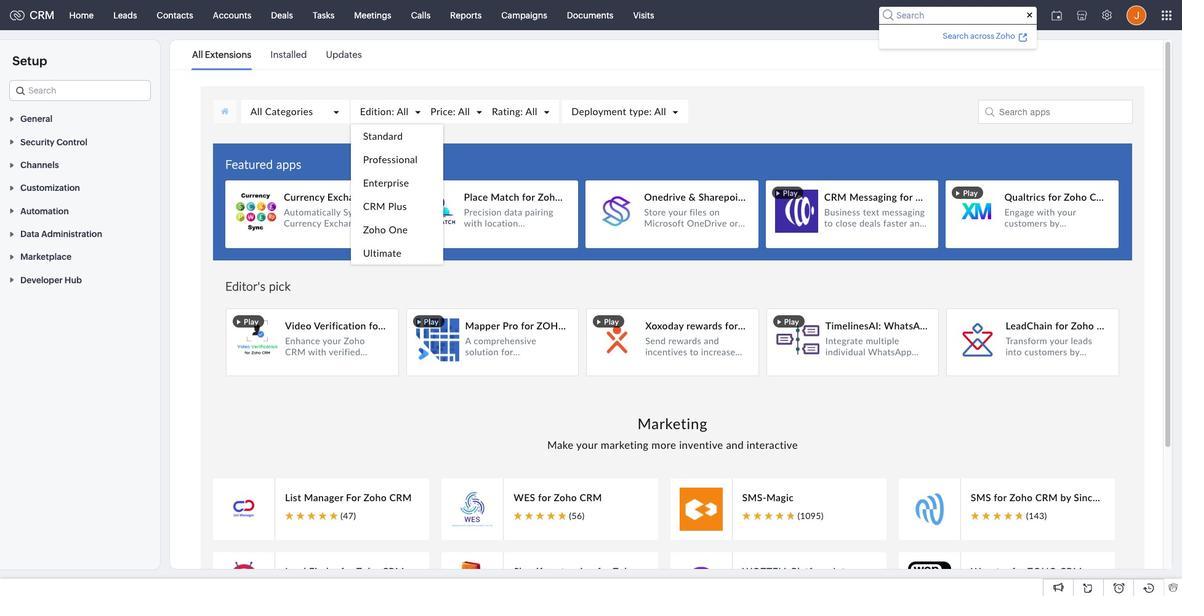 Task type: locate. For each thing, give the bounding box(es) containing it.
accounts link
[[203, 0, 261, 30]]

extensions
[[205, 49, 252, 60]]

security
[[20, 137, 55, 147]]

deals link
[[261, 0, 303, 30]]

Search field
[[880, 6, 1037, 24]]

calls link
[[401, 0, 441, 30]]

calendar image
[[1052, 10, 1062, 20]]

Search text field
[[10, 81, 150, 100]]

all
[[192, 49, 203, 60]]

accounts
[[213, 10, 251, 20]]

visits
[[633, 10, 654, 20]]

search across zoho
[[943, 31, 1016, 40]]

search across zoho link
[[941, 29, 1030, 42]]

tasks
[[313, 10, 335, 20]]

general button
[[0, 107, 160, 130]]

crm
[[30, 9, 55, 22]]

campaigns
[[502, 10, 547, 20]]

installed
[[271, 49, 307, 60]]

reports link
[[441, 0, 492, 30]]

installed link
[[271, 41, 307, 69]]

setup
[[12, 54, 47, 68]]

marketplace button
[[0, 245, 160, 268]]

channels button
[[0, 153, 160, 176]]

meetings
[[354, 10, 392, 20]]

updates
[[326, 49, 362, 60]]

None field
[[9, 80, 151, 101]]

automation button
[[0, 199, 160, 222]]

search
[[943, 31, 969, 40]]

general
[[20, 114, 53, 124]]

campaigns link
[[492, 0, 557, 30]]

logo image
[[10, 10, 25, 20]]

deals
[[271, 10, 293, 20]]

profile image
[[1127, 5, 1147, 25]]

data administration button
[[0, 222, 160, 245]]

tasks link
[[303, 0, 344, 30]]

developer
[[20, 275, 63, 285]]

hub
[[65, 275, 82, 285]]

reports
[[450, 10, 482, 20]]

administration
[[41, 229, 102, 239]]

developer hub button
[[0, 268, 160, 291]]

data
[[20, 229, 39, 239]]

control
[[56, 137, 87, 147]]

leads link
[[104, 0, 147, 30]]



Task type: vqa. For each thing, say whether or not it's contained in the screenshot.
Installed
yes



Task type: describe. For each thing, give the bounding box(es) containing it.
contacts
[[157, 10, 193, 20]]

all extensions link
[[192, 41, 252, 69]]

across
[[971, 31, 995, 40]]

documents
[[567, 10, 614, 20]]

zoho
[[996, 31, 1016, 40]]

profile element
[[1120, 0, 1154, 30]]

leads
[[113, 10, 137, 20]]

marketplace
[[20, 252, 71, 262]]

security control
[[20, 137, 87, 147]]

security control button
[[0, 130, 160, 153]]

customization
[[20, 183, 80, 193]]

home
[[69, 10, 94, 20]]

create menu image
[[1014, 0, 1045, 30]]

channels
[[20, 160, 59, 170]]

automation
[[20, 206, 69, 216]]

data administration
[[20, 229, 102, 239]]

contacts link
[[147, 0, 203, 30]]

documents link
[[557, 0, 624, 30]]

updates link
[[326, 41, 362, 69]]

visits link
[[624, 0, 664, 30]]

home link
[[59, 0, 104, 30]]

customization button
[[0, 176, 160, 199]]

developer hub
[[20, 275, 82, 285]]

meetings link
[[344, 0, 401, 30]]

crm link
[[10, 9, 55, 22]]

all extensions
[[192, 49, 252, 60]]

calls
[[411, 10, 431, 20]]



